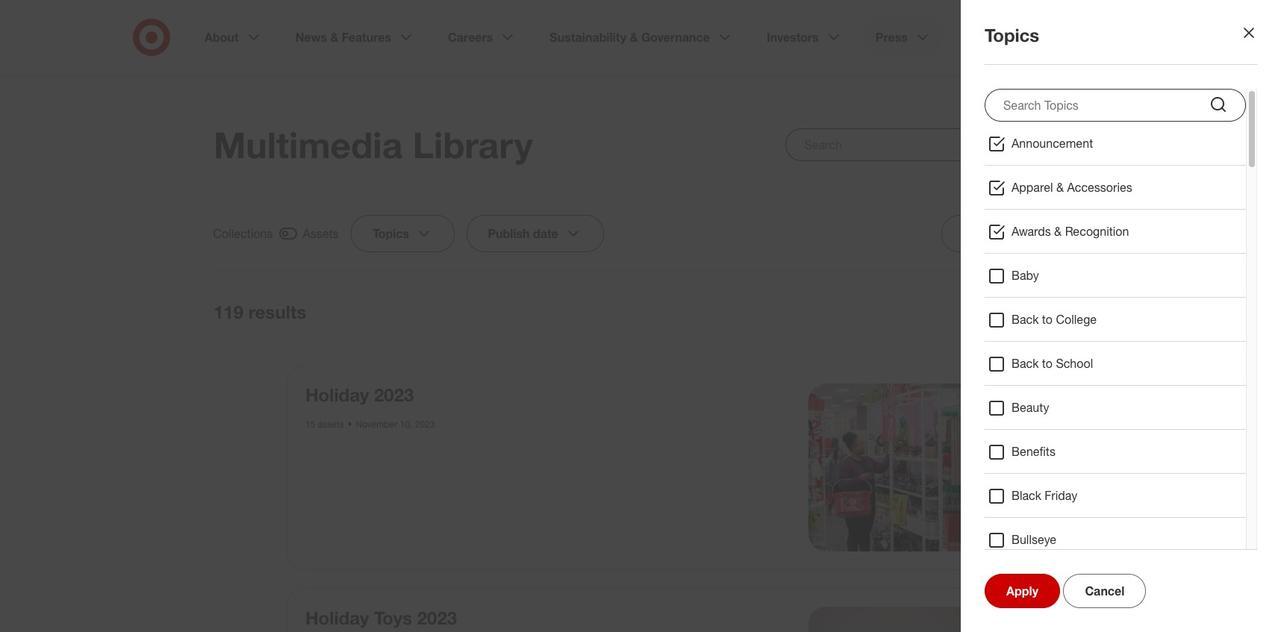 Task type: describe. For each thing, give the bounding box(es) containing it.
black
[[1012, 488, 1042, 503]]

to for college
[[1042, 312, 1053, 327]]

Baby checkbox
[[988, 267, 1006, 285]]

toys
[[374, 607, 412, 629]]

results
[[248, 301, 306, 323]]

college
[[1056, 312, 1097, 327]]

collections
[[214, 226, 273, 241]]

november
[[356, 419, 398, 430]]

Announcement checkbox
[[988, 135, 1006, 153]]

multimedia
[[214, 123, 403, 167]]

apply
[[1007, 584, 1039, 599]]

& for awards
[[1054, 224, 1062, 239]]

back to school
[[1012, 356, 1093, 371]]

announcement
[[1012, 136, 1093, 151]]

back to college
[[1012, 312, 1097, 327]]

cancel button
[[1064, 574, 1146, 609]]

2023 for 10,
[[415, 419, 435, 430]]

library
[[413, 123, 533, 167]]

Awards & Recognition checkbox
[[988, 223, 1006, 241]]

assets
[[318, 419, 344, 430]]

holiday for holiday toys 2023
[[305, 607, 369, 629]]

holiday 2023 link
[[305, 384, 414, 406]]

& for apparel
[[1057, 180, 1064, 195]]

awards
[[1012, 224, 1051, 239]]

to for school
[[1042, 356, 1053, 371]]

Apparel & Accessories checkbox
[[988, 179, 1006, 197]]

publish date button
[[467, 215, 604, 252]]

topics inside topics button
[[373, 226, 409, 241]]

multimedia library
[[214, 123, 533, 167]]

benefits
[[1012, 444, 1056, 459]]

119 results
[[214, 301, 306, 323]]



Task type: vqa. For each thing, say whether or not it's contained in the screenshot.
rightmost Recipients
no



Task type: locate. For each thing, give the bounding box(es) containing it.
& right apparel
[[1057, 180, 1064, 195]]

back
[[1012, 312, 1039, 327], [1012, 356, 1039, 371]]

holiday toys 2023 link
[[305, 607, 457, 629]]

date
[[534, 226, 559, 241]]

1 to from the top
[[1042, 312, 1053, 327]]

119
[[214, 301, 243, 323]]

back right back to school option
[[1012, 356, 1039, 371]]

apply button
[[985, 574, 1060, 609]]

0 vertical spatial holiday
[[305, 384, 369, 406]]

Bullseye checkbox
[[988, 532, 1006, 550]]

topics dialog
[[0, 0, 1281, 632]]

Black Friday checkbox
[[988, 488, 1006, 506]]

assets
[[303, 226, 339, 241]]

bullseye
[[1012, 532, 1057, 547]]

Back to College checkbox
[[988, 311, 1006, 329]]

15
[[305, 419, 315, 430]]

Beauty checkbox
[[988, 399, 1006, 417]]

1 back from the top
[[1012, 312, 1039, 327]]

Search search field
[[786, 128, 1068, 161]]

2023
[[374, 384, 414, 406], [415, 419, 435, 430], [417, 607, 457, 629]]

2023 for toys
[[417, 607, 457, 629]]

accessories
[[1067, 180, 1133, 195]]

school
[[1056, 356, 1093, 371]]

holiday
[[305, 384, 369, 406], [305, 607, 369, 629]]

1 vertical spatial holiday
[[305, 607, 369, 629]]

1 vertical spatial &
[[1054, 224, 1062, 239]]

a guest carrying a red target basket browses colorful holiday displays. image
[[808, 384, 976, 551]]

topics button
[[351, 215, 455, 252]]

unchecked image
[[1026, 303, 1044, 321]]

back right back to college checkbox
[[1012, 312, 1039, 327]]

0 horizontal spatial topics
[[373, 226, 409, 241]]

0 vertical spatial back
[[1012, 312, 1039, 327]]

0 vertical spatial to
[[1042, 312, 1053, 327]]

Back to School checkbox
[[988, 355, 1006, 373]]

15 assets
[[305, 419, 344, 430]]

1 vertical spatial to
[[1042, 356, 1053, 371]]

holiday toys 2023
[[305, 607, 457, 629]]

2 to from the top
[[1042, 356, 1053, 371]]

publish date
[[488, 226, 559, 241]]

awards & recognition
[[1012, 224, 1129, 239]]

to left the 'college'
[[1042, 312, 1053, 327]]

10,
[[400, 419, 413, 430]]

to
[[1042, 312, 1053, 327], [1042, 356, 1053, 371]]

None checkbox
[[214, 224, 339, 243]]

beauty
[[1012, 400, 1049, 415]]

&
[[1057, 180, 1064, 195], [1054, 224, 1062, 239]]

topics
[[985, 24, 1040, 46], [373, 226, 409, 241]]

2 holiday from the top
[[305, 607, 369, 629]]

1 holiday from the top
[[305, 384, 369, 406]]

apparel & accessories
[[1012, 180, 1133, 195]]

1 vertical spatial 2023
[[415, 419, 435, 430]]

holiday 2023
[[305, 384, 414, 406]]

publish
[[488, 226, 530, 241]]

topics inside "topics" dialog
[[985, 24, 1040, 46]]

holiday up assets
[[305, 384, 369, 406]]

back for back to school
[[1012, 356, 1039, 371]]

2 back from the top
[[1012, 356, 1039, 371]]

2023 right 10, on the left bottom of page
[[415, 419, 435, 430]]

1 vertical spatial back
[[1012, 356, 1039, 371]]

holiday left toys
[[305, 607, 369, 629]]

0 vertical spatial 2023
[[374, 384, 414, 406]]

2023 right toys
[[417, 607, 457, 629]]

november 10, 2023
[[356, 419, 435, 430]]

0 vertical spatial topics
[[985, 24, 1040, 46]]

apparel
[[1012, 180, 1053, 195]]

0 vertical spatial &
[[1057, 180, 1064, 195]]

Search Topics search field
[[985, 89, 1246, 122]]

1 vertical spatial topics
[[373, 226, 409, 241]]

& right awards
[[1054, 224, 1062, 239]]

black friday
[[1012, 488, 1078, 503]]

Benefits checkbox
[[988, 444, 1006, 461]]

1 horizontal spatial topics
[[985, 24, 1040, 46]]

None checkbox
[[1002, 301, 1068, 323]]

2023 up november 10, 2023
[[374, 384, 414, 406]]

to left school at right bottom
[[1042, 356, 1053, 371]]

back for back to college
[[1012, 312, 1039, 327]]

holiday for holiday 2023
[[305, 384, 369, 406]]

checked image
[[279, 225, 297, 243]]

friday
[[1045, 488, 1078, 503]]

recognition
[[1065, 224, 1129, 239]]

2 vertical spatial 2023
[[417, 607, 457, 629]]

cancel
[[1085, 584, 1125, 599]]

baby
[[1012, 268, 1039, 283]]



